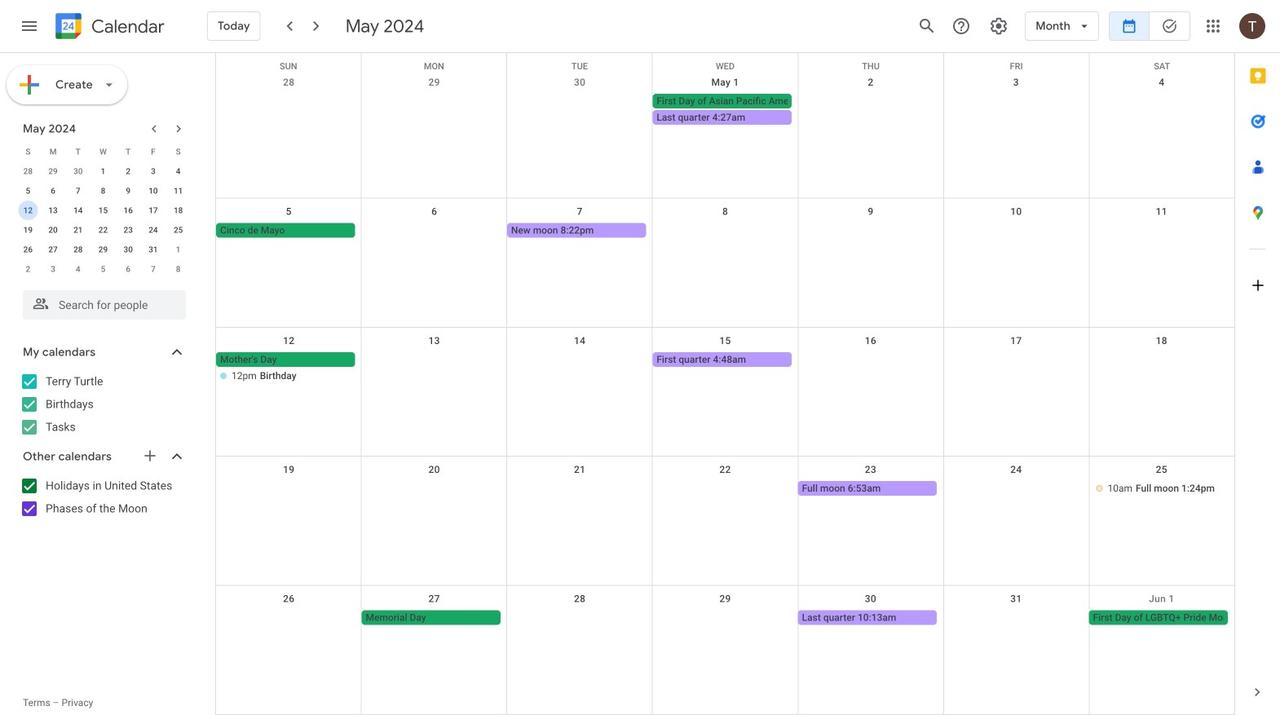 Task type: locate. For each thing, give the bounding box(es) containing it.
my calendars list
[[3, 369, 202, 440]]

3 element
[[143, 161, 163, 181]]

25 element
[[169, 220, 188, 240]]

29 element
[[93, 240, 113, 259]]

None search field
[[0, 284, 202, 320]]

june 2 element
[[18, 259, 38, 279]]

row group
[[15, 161, 191, 279]]

12 element
[[18, 201, 38, 220]]

15 element
[[93, 201, 113, 220]]

calendar element
[[52, 10, 165, 46]]

heading
[[88, 17, 165, 36]]

23 element
[[118, 220, 138, 240]]

9 element
[[118, 181, 138, 201]]

10 element
[[143, 181, 163, 201]]

4 element
[[169, 161, 188, 181]]

cell inside may 2024 grid
[[15, 201, 41, 220]]

june 1 element
[[169, 240, 188, 259]]

7 element
[[68, 181, 88, 201]]

14 element
[[68, 201, 88, 220]]

31 element
[[143, 240, 163, 259]]

13 element
[[43, 201, 63, 220]]

27 element
[[43, 240, 63, 259]]

cell
[[216, 94, 362, 126], [362, 94, 507, 126], [507, 94, 653, 126], [653, 94, 798, 126], [798, 94, 944, 126], [944, 94, 1089, 126], [1089, 94, 1235, 126], [15, 201, 41, 220], [362, 223, 507, 239], [653, 223, 798, 239], [798, 223, 944, 239], [944, 223, 1089, 239], [1089, 223, 1235, 239], [216, 352, 362, 385], [362, 352, 507, 385], [507, 352, 653, 385], [798, 352, 944, 385], [944, 352, 1089, 385], [1089, 352, 1235, 385], [216, 481, 362, 498], [362, 481, 507, 498], [507, 481, 653, 498], [653, 481, 798, 498], [944, 481, 1089, 498], [216, 610, 362, 627], [507, 610, 653, 627], [653, 610, 798, 627], [944, 610, 1089, 627]]

18 element
[[169, 201, 188, 220]]

april 30 element
[[68, 161, 88, 181]]

add other calendars image
[[142, 448, 158, 464]]

24 element
[[143, 220, 163, 240]]

row
[[216, 53, 1235, 71], [216, 69, 1235, 198], [15, 142, 191, 161], [15, 161, 191, 181], [15, 181, 191, 201], [216, 198, 1235, 328], [15, 201, 191, 220], [15, 220, 191, 240], [15, 240, 191, 259], [15, 259, 191, 279], [216, 328, 1235, 457], [216, 457, 1235, 586], [216, 586, 1235, 715]]

grid
[[215, 53, 1235, 715]]

tab list
[[1235, 53, 1280, 669]]

21 element
[[68, 220, 88, 240]]

30 element
[[118, 240, 138, 259]]

17 element
[[143, 201, 163, 220]]

20 element
[[43, 220, 63, 240]]

2 element
[[118, 161, 138, 181]]



Task type: describe. For each thing, give the bounding box(es) containing it.
6 element
[[43, 181, 63, 201]]

11 element
[[169, 181, 188, 201]]

june 4 element
[[68, 259, 88, 279]]

june 5 element
[[93, 259, 113, 279]]

may 2024 grid
[[15, 142, 191, 279]]

5 element
[[18, 181, 38, 201]]

22 element
[[93, 220, 113, 240]]

26 element
[[18, 240, 38, 259]]

june 6 element
[[118, 259, 138, 279]]

april 28 element
[[18, 161, 38, 181]]

19 element
[[18, 220, 38, 240]]

june 3 element
[[43, 259, 63, 279]]

16 element
[[118, 201, 138, 220]]

other calendars list
[[3, 473, 202, 522]]

june 8 element
[[169, 259, 188, 279]]

june 7 element
[[143, 259, 163, 279]]

heading inside calendar element
[[88, 17, 165, 36]]

settings menu image
[[989, 16, 1009, 36]]

8 element
[[93, 181, 113, 201]]

1 element
[[93, 161, 113, 181]]

28 element
[[68, 240, 88, 259]]

main drawer image
[[20, 16, 39, 36]]

april 29 element
[[43, 161, 63, 181]]

Search for people text field
[[33, 290, 176, 320]]



Task type: vqa. For each thing, say whether or not it's contained in the screenshot.
Monthly on the first Wednesday option
no



